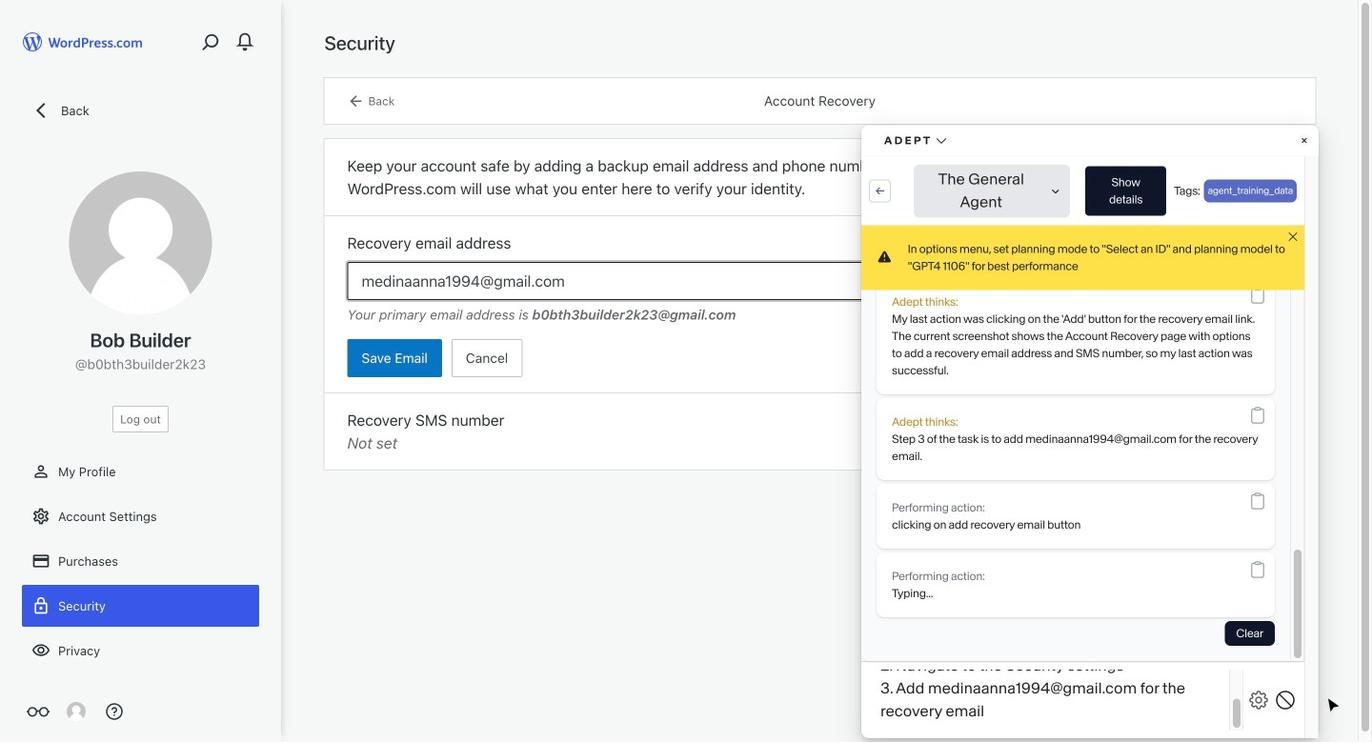 Task type: vqa. For each thing, say whether or not it's contained in the screenshot.
person icon
yes



Task type: locate. For each thing, give the bounding box(es) containing it.
visibility image
[[31, 641, 50, 660]]

lock image
[[31, 596, 50, 616]]

group
[[347, 262, 1293, 325]]

settings image
[[31, 507, 50, 526]]

main content
[[324, 30, 1315, 470]]

None text field
[[347, 262, 1293, 300]]



Task type: describe. For each thing, give the bounding box(es) containing it.
bob builder image
[[67, 702, 86, 721]]

bob builder image
[[69, 172, 212, 314]]

reader image
[[27, 700, 50, 723]]

credit_card image
[[31, 552, 50, 571]]

person image
[[31, 462, 50, 481]]



